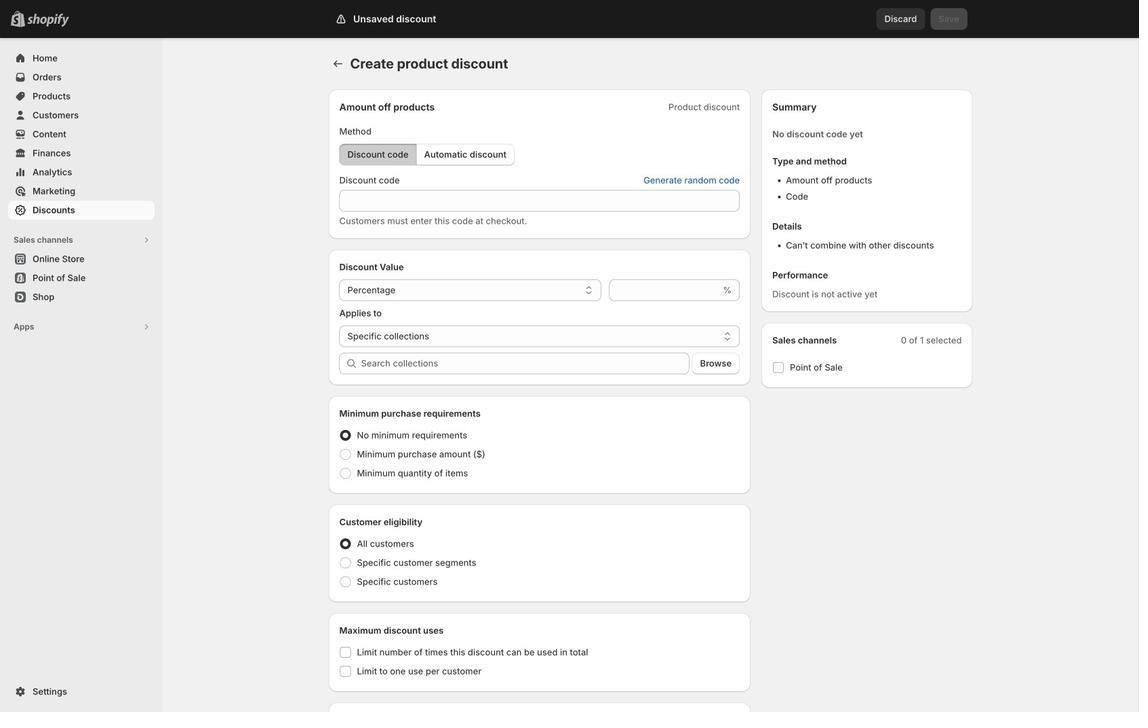 Task type: vqa. For each thing, say whether or not it's contained in the screenshot.
SHOPIFY image at the left of the page
yes



Task type: locate. For each thing, give the bounding box(es) containing it.
None text field
[[340, 190, 740, 212], [609, 280, 721, 301], [340, 190, 740, 212], [609, 280, 721, 301]]



Task type: describe. For each thing, give the bounding box(es) containing it.
Search collections text field
[[361, 353, 690, 374]]

shopify image
[[27, 13, 69, 27]]



